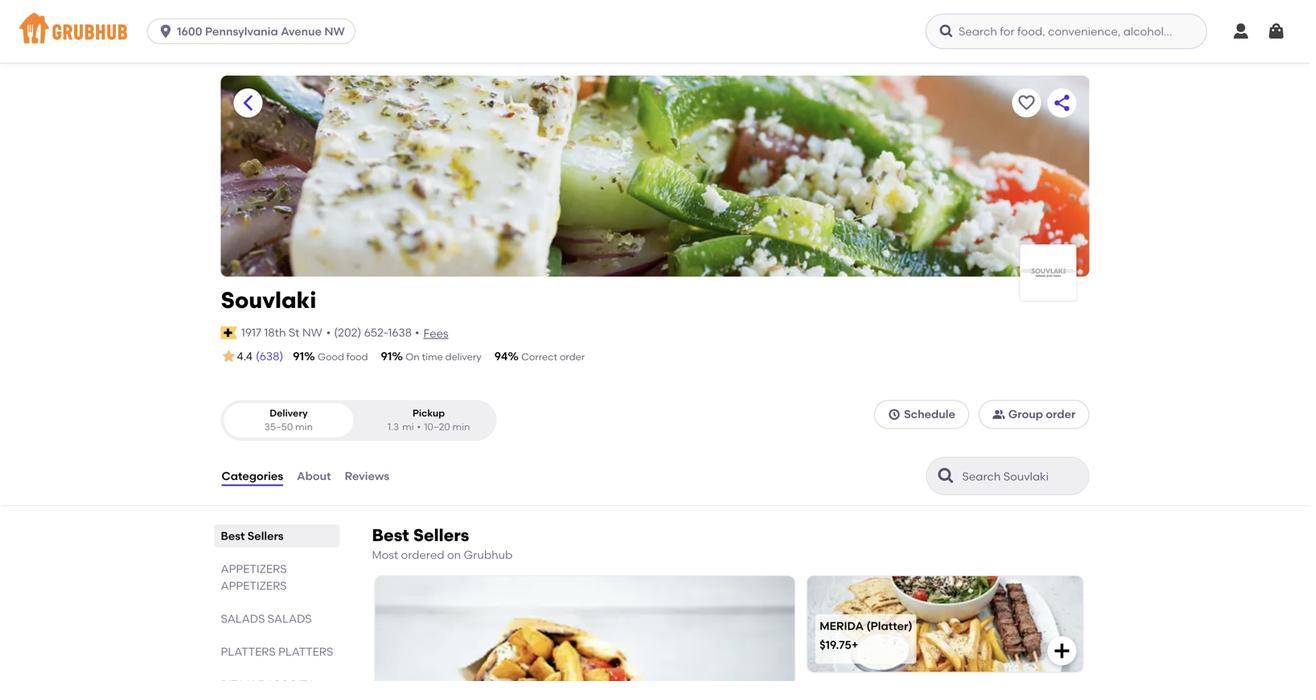 Task type: describe. For each thing, give the bounding box(es) containing it.
souvlaki logo image
[[1021, 245, 1077, 301]]

platters platters
[[221, 645, 333, 659]]

94
[[495, 350, 508, 363]]

appetizers appetizers
[[221, 563, 287, 593]]

1 appetizers from the top
[[221, 563, 287, 576]]

nw for 1600 pennsylvania avenue nw
[[325, 25, 345, 38]]

sellers for best sellers
[[248, 530, 284, 543]]

best for best sellers most ordered on grubhub
[[372, 526, 409, 546]]

18th
[[264, 326, 286, 340]]

fees
[[424, 327, 449, 341]]

1 platters from the left
[[221, 645, 276, 659]]

1600
[[177, 25, 202, 38]]

2 salads from the left
[[268, 612, 312, 626]]

ordered
[[401, 548, 445, 562]]

schedule button
[[875, 400, 970, 429]]

svg image for schedule
[[889, 408, 901, 421]]

(platter)
[[867, 619, 913, 633]]

pickup 1.3 mi • 10–20 min
[[388, 407, 470, 433]]

salads salads
[[221, 612, 312, 626]]

svg image for 1600 pennsylvania avenue nw
[[158, 23, 174, 39]]

1600 pennsylvania avenue nw button
[[147, 19, 362, 44]]

delivery 35–50 min
[[265, 407, 313, 433]]

most
[[372, 548, 398, 562]]

reviews button
[[344, 447, 390, 505]]

0 horizontal spatial svg image
[[939, 23, 955, 39]]

mi
[[402, 421, 414, 433]]

fees button
[[423, 325, 450, 343]]

4.4
[[237, 350, 253, 363]]

share icon image
[[1053, 93, 1072, 113]]

about button
[[296, 447, 332, 505]]

on
[[447, 548, 461, 562]]

good
[[318, 351, 344, 363]]

1917 18th st nw button
[[240, 324, 323, 342]]

$19.75
[[820, 638, 852, 652]]

group order
[[1009, 408, 1076, 421]]

pennsylvania
[[205, 25, 278, 38]]

• left (202)
[[326, 326, 331, 340]]

merida
[[820, 619, 864, 633]]

reviews
[[345, 469, 390, 483]]

(202) 652-1638 button
[[334, 325, 412, 341]]

main navigation navigation
[[0, 0, 1311, 63]]

1600 pennsylvania avenue nw
[[177, 25, 345, 38]]

group order button
[[979, 400, 1090, 429]]

91 for good food
[[293, 350, 304, 363]]

2 horizontal spatial svg image
[[1267, 22, 1287, 41]]

order for group order
[[1046, 408, 1076, 421]]

• inside pickup 1.3 mi • 10–20 min
[[417, 421, 421, 433]]

on time delivery
[[406, 351, 482, 363]]

2 appetizers from the top
[[221, 579, 287, 593]]

10–20
[[424, 421, 450, 433]]

(638)
[[256, 350, 283, 363]]

caret left icon image
[[239, 93, 258, 113]]

subscription pass image
[[221, 327, 237, 339]]

2 vertical spatial svg image
[[1053, 642, 1072, 661]]

2 platters from the left
[[278, 645, 333, 659]]

best for best sellers
[[221, 530, 245, 543]]

• (202) 652-1638 • fees
[[326, 326, 449, 341]]

categories
[[222, 469, 283, 483]]

1917
[[241, 326, 262, 340]]

91 for on time delivery
[[381, 350, 392, 363]]

1 horizontal spatial svg image
[[1232, 22, 1251, 41]]



Task type: vqa. For each thing, say whether or not it's contained in the screenshot.
order inside the button
yes



Task type: locate. For each thing, give the bounding box(es) containing it.
1.3
[[388, 421, 399, 433]]

order right the "correct"
[[560, 351, 585, 363]]

nw right st
[[302, 326, 322, 340]]

35–50
[[265, 421, 293, 433]]

2 91 from the left
[[381, 350, 392, 363]]

food
[[347, 351, 368, 363]]

1 horizontal spatial sellers
[[413, 526, 470, 546]]

1 min from the left
[[295, 421, 313, 433]]

about
[[297, 469, 331, 483]]

categories button
[[221, 447, 284, 505]]

(202)
[[334, 326, 362, 340]]

order right group
[[1046, 408, 1076, 421]]

appetizers down the best sellers
[[221, 563, 287, 576]]

min inside pickup 1.3 mi • 10–20 min
[[453, 421, 470, 433]]

star icon image
[[221, 349, 237, 365]]

save this restaurant button
[[1013, 89, 1042, 117]]

91 down • (202) 652-1638 • fees
[[381, 350, 392, 363]]

0 horizontal spatial platters
[[221, 645, 276, 659]]

• right mi
[[417, 421, 421, 433]]

1 horizontal spatial svg image
[[889, 408, 901, 421]]

nw right avenue
[[325, 25, 345, 38]]

delivery
[[446, 351, 482, 363]]

1 salads from the left
[[221, 612, 265, 626]]

1 horizontal spatial min
[[453, 421, 470, 433]]

st
[[289, 326, 300, 340]]

time
[[422, 351, 443, 363]]

0 horizontal spatial 91
[[293, 350, 304, 363]]

svg image inside 1600 pennsylvania avenue nw button
[[158, 23, 174, 39]]

min down delivery
[[295, 421, 313, 433]]

1 91 from the left
[[293, 350, 304, 363]]

order
[[560, 351, 585, 363], [1046, 408, 1076, 421]]

91
[[293, 350, 304, 363], [381, 350, 392, 363]]

1638
[[388, 326, 412, 340]]

nw inside 1917 18th st nw button
[[302, 326, 322, 340]]

best up the "appetizers appetizers"
[[221, 530, 245, 543]]

1 vertical spatial appetizers
[[221, 579, 287, 593]]

min right 10–20
[[453, 421, 470, 433]]

appetizers
[[221, 563, 287, 576], [221, 579, 287, 593]]

search icon image
[[937, 467, 956, 486]]

1 horizontal spatial order
[[1046, 408, 1076, 421]]

order inside button
[[1046, 408, 1076, 421]]

+
[[852, 638, 859, 652]]

0 horizontal spatial best
[[221, 530, 245, 543]]

pickup
[[413, 407, 445, 419]]

order for correct order
[[560, 351, 585, 363]]

nw
[[325, 25, 345, 38], [302, 326, 322, 340]]

sellers up the "appetizers appetizers"
[[248, 530, 284, 543]]

option group
[[221, 400, 497, 441]]

0 horizontal spatial salads
[[221, 612, 265, 626]]

0 vertical spatial appetizers
[[221, 563, 287, 576]]

•
[[326, 326, 331, 340], [415, 326, 420, 340], [417, 421, 421, 433]]

nw for 1917 18th st nw
[[302, 326, 322, 340]]

1 horizontal spatial best
[[372, 526, 409, 546]]

sellers up "on"
[[413, 526, 470, 546]]

option group containing delivery 35–50 min
[[221, 400, 497, 441]]

0 horizontal spatial svg image
[[158, 23, 174, 39]]

sellers inside best sellers most ordered on grubhub
[[413, 526, 470, 546]]

correct order
[[522, 351, 585, 363]]

best up the most
[[372, 526, 409, 546]]

min
[[295, 421, 313, 433], [453, 421, 470, 433]]

min inside the delivery 35–50 min
[[295, 421, 313, 433]]

0 vertical spatial order
[[560, 351, 585, 363]]

1 vertical spatial order
[[1046, 408, 1076, 421]]

grubhub
[[464, 548, 513, 562]]

avenue
[[281, 25, 322, 38]]

group
[[1009, 408, 1044, 421]]

1 vertical spatial svg image
[[889, 408, 901, 421]]

correct
[[522, 351, 558, 363]]

1 horizontal spatial platters
[[278, 645, 333, 659]]

people icon image
[[993, 408, 1006, 421]]

• right 1638
[[415, 326, 420, 340]]

svg image inside the schedule button
[[889, 408, 901, 421]]

merida (platter) $19.75 +
[[820, 619, 913, 652]]

platters
[[221, 645, 276, 659], [278, 645, 333, 659]]

Search Souvlaki search field
[[961, 469, 1084, 484]]

91 down st
[[293, 350, 304, 363]]

0 horizontal spatial order
[[560, 351, 585, 363]]

2 min from the left
[[453, 421, 470, 433]]

svg image
[[1232, 22, 1251, 41], [1267, 22, 1287, 41], [939, 23, 955, 39]]

salads down the "appetizers appetizers"
[[221, 612, 265, 626]]

nw inside 1600 pennsylvania avenue nw button
[[325, 25, 345, 38]]

schedule
[[905, 408, 956, 421]]

best inside best sellers most ordered on grubhub
[[372, 526, 409, 546]]

best
[[372, 526, 409, 546], [221, 530, 245, 543]]

1 horizontal spatial 91
[[381, 350, 392, 363]]

0 horizontal spatial sellers
[[248, 530, 284, 543]]

2 horizontal spatial svg image
[[1053, 642, 1072, 661]]

1 vertical spatial nw
[[302, 326, 322, 340]]

sellers for best sellers most ordered on grubhub
[[413, 526, 470, 546]]

0 vertical spatial svg image
[[158, 23, 174, 39]]

best sellers
[[221, 530, 284, 543]]

1 horizontal spatial salads
[[268, 612, 312, 626]]

Search for food, convenience, alcohol... search field
[[926, 14, 1208, 49]]

1 horizontal spatial nw
[[325, 25, 345, 38]]

on
[[406, 351, 420, 363]]

0 horizontal spatial min
[[295, 421, 313, 433]]

best sellers most ordered on grubhub
[[372, 526, 513, 562]]

appetizers up salads salads
[[221, 579, 287, 593]]

salads up "platters platters"
[[268, 612, 312, 626]]

0 horizontal spatial nw
[[302, 326, 322, 340]]

0 vertical spatial nw
[[325, 25, 345, 38]]

sellers
[[413, 526, 470, 546], [248, 530, 284, 543]]

1917 18th st nw
[[241, 326, 322, 340]]

delivery
[[270, 407, 308, 419]]

good food
[[318, 351, 368, 363]]

652-
[[364, 326, 388, 340]]

souvlaki
[[221, 287, 317, 314]]

save this restaurant image
[[1018, 93, 1037, 113]]

salads
[[221, 612, 265, 626], [268, 612, 312, 626]]

svg image
[[158, 23, 174, 39], [889, 408, 901, 421], [1053, 642, 1072, 661]]



